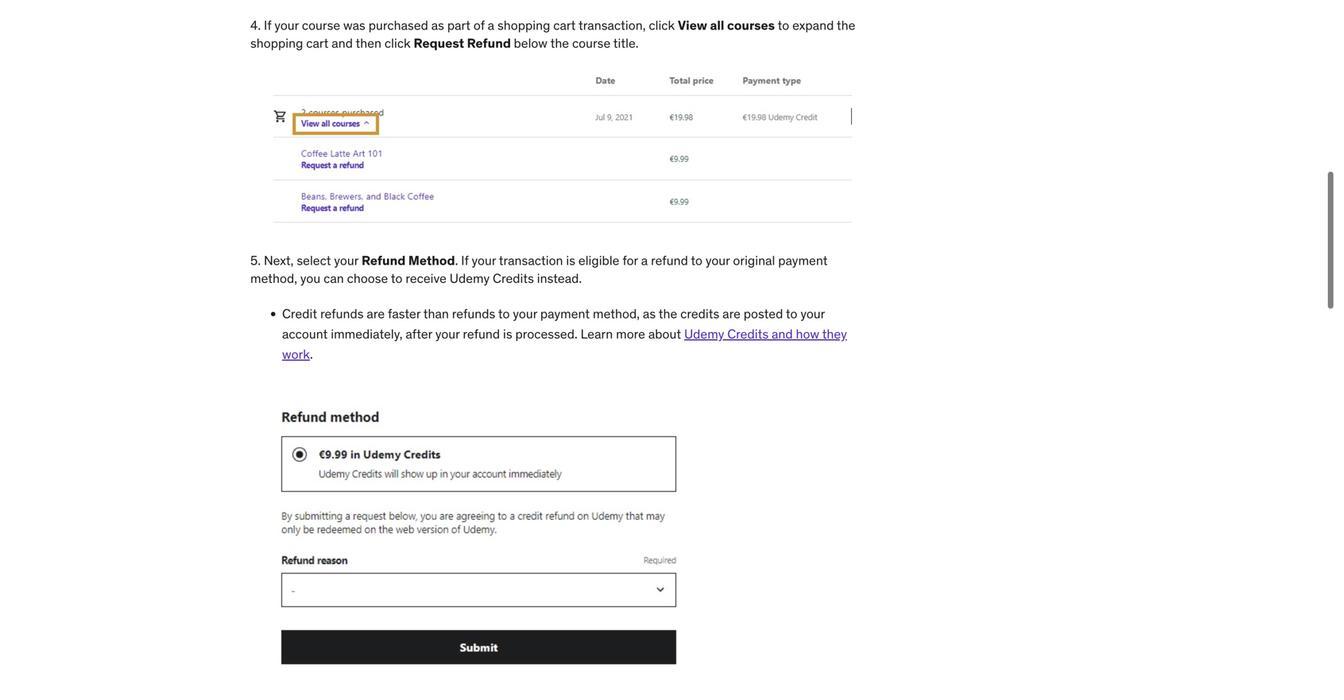 Task type: locate. For each thing, give the bounding box(es) containing it.
. inside . if your transaction is eligible for a refund to your original payment method, you can choose to receive udemy credits instead.
[[455, 252, 458, 269]]

cart up request refund below the course title.
[[553, 17, 576, 33]]

refund inside . if your transaction is eligible for a refund to your original payment method, you can choose to receive udemy credits instead.
[[651, 252, 688, 269]]

udemy credits and how they work
[[282, 326, 847, 363]]

course
[[302, 17, 340, 33], [572, 35, 611, 51]]

as up about
[[643, 306, 656, 322]]

and left "how"
[[772, 326, 793, 342]]

a right of
[[488, 17, 494, 33]]

0 horizontal spatial .
[[310, 346, 313, 363]]

0 vertical spatial and
[[332, 35, 353, 51]]

. left transaction
[[455, 252, 458, 269]]

if right 4.
[[264, 17, 271, 33]]

1 vertical spatial if
[[461, 252, 469, 269]]

1 vertical spatial course
[[572, 35, 611, 51]]

udemy credits and how they work link
[[282, 326, 847, 363]]

are up immediately,
[[367, 306, 385, 322]]

1 horizontal spatial credits
[[727, 326, 769, 342]]

are
[[367, 306, 385, 322], [723, 306, 741, 322]]

if
[[264, 17, 271, 33], [461, 252, 469, 269]]

the right below at the top left of page
[[550, 35, 569, 51]]

your up processed.
[[513, 306, 537, 322]]

refund right 'after'
[[463, 326, 500, 342]]

0 vertical spatial course
[[302, 17, 340, 33]]

1 vertical spatial refund
[[362, 252, 406, 269]]

1 horizontal spatial payment
[[778, 252, 828, 269]]

refund
[[651, 252, 688, 269], [463, 326, 500, 342]]

account
[[282, 326, 328, 342]]

if right "method"
[[461, 252, 469, 269]]

refunds right than
[[452, 306, 495, 322]]

0 horizontal spatial course
[[302, 17, 340, 33]]

1 vertical spatial and
[[772, 326, 793, 342]]

udemy
[[450, 270, 490, 287], [684, 326, 724, 342]]

course down transaction,
[[572, 35, 611, 51]]

1 horizontal spatial and
[[772, 326, 793, 342]]

0 vertical spatial if
[[264, 17, 271, 33]]

1 horizontal spatial .
[[455, 252, 458, 269]]

0 vertical spatial the
[[837, 17, 855, 33]]

is inside credit refunds are faster than refunds to your payment method, as the credits are posted to your account immediately, after your refund is processed. learn more about
[[503, 326, 512, 342]]

request
[[414, 35, 464, 51]]

click down purchased
[[385, 35, 411, 51]]

1 horizontal spatial refunds
[[452, 306, 495, 322]]

payment up processed.
[[540, 306, 590, 322]]

1 vertical spatial method,
[[593, 306, 640, 322]]

method,
[[250, 270, 297, 287], [593, 306, 640, 322]]

. down account on the left of page
[[310, 346, 313, 363]]

1 horizontal spatial cart
[[553, 17, 576, 33]]

0 vertical spatial is
[[566, 252, 575, 269]]

0 horizontal spatial as
[[431, 17, 444, 33]]

and inside to expand the shopping cart and then click
[[332, 35, 353, 51]]

as up request
[[431, 17, 444, 33]]

to right choose
[[391, 270, 403, 287]]

if for .
[[461, 252, 469, 269]]

all
[[710, 17, 724, 33]]

1 horizontal spatial click
[[649, 17, 675, 33]]

can
[[324, 270, 344, 287]]

1 vertical spatial the
[[550, 35, 569, 51]]

1 horizontal spatial as
[[643, 306, 656, 322]]

title.
[[613, 35, 639, 51]]

as
[[431, 17, 444, 33], [643, 306, 656, 322]]

1 horizontal spatial a
[[641, 252, 648, 269]]

1 horizontal spatial refund
[[467, 35, 511, 51]]

a inside . if your transaction is eligible for a refund to your original payment method, you can choose to receive udemy credits instead.
[[641, 252, 648, 269]]

2 horizontal spatial the
[[837, 17, 855, 33]]

method, up more
[[593, 306, 640, 322]]

1 vertical spatial a
[[641, 252, 648, 269]]

more
[[616, 326, 645, 342]]

1 vertical spatial shopping
[[250, 35, 303, 51]]

0 horizontal spatial refund
[[463, 326, 500, 342]]

0 vertical spatial credits
[[493, 270, 534, 287]]

the up about
[[659, 306, 677, 322]]

0 horizontal spatial payment
[[540, 306, 590, 322]]

0 horizontal spatial is
[[503, 326, 512, 342]]

.
[[455, 252, 458, 269], [310, 346, 313, 363]]

1 horizontal spatial udemy
[[684, 326, 724, 342]]

course left was
[[302, 17, 340, 33]]

0 vertical spatial method,
[[250, 270, 297, 287]]

1 horizontal spatial are
[[723, 306, 741, 322]]

0 horizontal spatial the
[[550, 35, 569, 51]]

request refund below the course title.
[[414, 35, 642, 51]]

view
[[678, 17, 707, 33]]

refund down of
[[467, 35, 511, 51]]

faster
[[388, 306, 421, 322]]

click left view
[[649, 17, 675, 33]]

udemy down "credits"
[[684, 326, 724, 342]]

is
[[566, 252, 575, 269], [503, 326, 512, 342]]

expand
[[792, 17, 834, 33]]

0 horizontal spatial shopping
[[250, 35, 303, 51]]

to expand the shopping cart and then click
[[250, 17, 855, 51]]

1 horizontal spatial the
[[659, 306, 677, 322]]

0 horizontal spatial refunds
[[320, 306, 364, 322]]

1 vertical spatial click
[[385, 35, 411, 51]]

credits down transaction
[[493, 270, 534, 287]]

0 vertical spatial click
[[649, 17, 675, 33]]

your left original
[[706, 252, 730, 269]]

. for . if your transaction is eligible for a refund to your original payment method, you can choose to receive udemy credits instead.
[[455, 252, 458, 269]]

is left processed.
[[503, 326, 512, 342]]

0 horizontal spatial credits
[[493, 270, 534, 287]]

to
[[778, 17, 789, 33], [691, 252, 703, 269], [391, 270, 403, 287], [498, 306, 510, 322], [786, 306, 797, 322]]

your left transaction
[[472, 252, 496, 269]]

the
[[837, 17, 855, 33], [550, 35, 569, 51], [659, 306, 677, 322]]

0 horizontal spatial method,
[[250, 270, 297, 287]]

udemy down "method"
[[450, 270, 490, 287]]

the right expand
[[837, 17, 855, 33]]

1 vertical spatial credits
[[727, 326, 769, 342]]

1 horizontal spatial if
[[461, 252, 469, 269]]

credits inside . if your transaction is eligible for a refund to your original payment method, you can choose to receive udemy credits instead.
[[493, 270, 534, 287]]

part
[[447, 17, 471, 33]]

refund up choose
[[362, 252, 406, 269]]

0 vertical spatial .
[[455, 252, 458, 269]]

a right for
[[641, 252, 648, 269]]

expand_the_cart.jpg image
[[257, 65, 852, 225]]

refund right for
[[651, 252, 688, 269]]

shopping down 4.
[[250, 35, 303, 51]]

posted
[[744, 306, 783, 322]]

cart left then
[[306, 35, 329, 51]]

1 vertical spatial .
[[310, 346, 313, 363]]

1 vertical spatial is
[[503, 326, 512, 342]]

0 horizontal spatial a
[[488, 17, 494, 33]]

credits
[[680, 306, 719, 322]]

your
[[274, 17, 299, 33], [334, 252, 359, 269], [472, 252, 496, 269], [706, 252, 730, 269], [513, 306, 537, 322], [801, 306, 825, 322], [435, 326, 460, 342]]

0 vertical spatial shopping
[[497, 17, 550, 33]]

credit
[[282, 306, 317, 322]]

0 horizontal spatial cart
[[306, 35, 329, 51]]

1 horizontal spatial shopping
[[497, 17, 550, 33]]

to left expand
[[778, 17, 789, 33]]

cart
[[553, 17, 576, 33], [306, 35, 329, 51]]

and
[[332, 35, 353, 51], [772, 326, 793, 342]]

are right "credits"
[[723, 306, 741, 322]]

shopping up request refund below the course title.
[[497, 17, 550, 33]]

to up "credits"
[[691, 252, 703, 269]]

your up "how"
[[801, 306, 825, 322]]

and inside udemy credits and how they work
[[772, 326, 793, 342]]

1 horizontal spatial is
[[566, 252, 575, 269]]

transaction,
[[579, 17, 646, 33]]

1 horizontal spatial method,
[[593, 306, 640, 322]]

1 vertical spatial udemy
[[684, 326, 724, 342]]

transaction
[[499, 252, 563, 269]]

is up instead.
[[566, 252, 575, 269]]

cart inside to expand the shopping cart and then click
[[306, 35, 329, 51]]

credits down posted
[[727, 326, 769, 342]]

0 horizontal spatial and
[[332, 35, 353, 51]]

method, inside . if your transaction is eligible for a refund to your original payment method, you can choose to receive udemy credits instead.
[[250, 270, 297, 287]]

refunds
[[320, 306, 364, 322], [452, 306, 495, 322]]

click inside to expand the shopping cart and then click
[[385, 35, 411, 51]]

1 vertical spatial as
[[643, 306, 656, 322]]

your up 'can' at left
[[334, 252, 359, 269]]

0 vertical spatial refund
[[651, 252, 688, 269]]

shopping
[[497, 17, 550, 33], [250, 35, 303, 51]]

1 vertical spatial payment
[[540, 306, 590, 322]]

processed.
[[515, 326, 578, 342]]

payment
[[778, 252, 828, 269], [540, 306, 590, 322]]

if inside . if your transaction is eligible for a refund to your original payment method, you can choose to receive udemy credits instead.
[[461, 252, 469, 269]]

after
[[406, 326, 432, 342]]

credits
[[493, 270, 534, 287], [727, 326, 769, 342]]

1 vertical spatial refund
[[463, 326, 500, 342]]

0 horizontal spatial udemy
[[450, 270, 490, 287]]

payment right original
[[778, 252, 828, 269]]

choose
[[347, 270, 388, 287]]

method, down next, on the left top of the page
[[250, 270, 297, 287]]

than
[[423, 306, 449, 322]]

select
[[297, 252, 331, 269]]

and down was
[[332, 35, 353, 51]]

refund
[[467, 35, 511, 51], [362, 252, 406, 269]]

1 refunds from the left
[[320, 306, 364, 322]]

0 horizontal spatial refund
[[362, 252, 406, 269]]

shopping inside to expand the shopping cart and then click
[[250, 35, 303, 51]]

1 vertical spatial cart
[[306, 35, 329, 51]]

2 refunds from the left
[[452, 306, 495, 322]]

0 vertical spatial payment
[[778, 252, 828, 269]]

0 horizontal spatial click
[[385, 35, 411, 51]]

0 vertical spatial udemy
[[450, 270, 490, 287]]

1 are from the left
[[367, 306, 385, 322]]

0 horizontal spatial are
[[367, 306, 385, 322]]

the inside credit refunds are faster than refunds to your payment method, as the credits are posted to your account immediately, after your refund is processed. learn more about
[[659, 306, 677, 322]]

refunds up immediately,
[[320, 306, 364, 322]]

1 horizontal spatial refund
[[651, 252, 688, 269]]

your down than
[[435, 326, 460, 342]]

for
[[623, 252, 638, 269]]

0 horizontal spatial if
[[264, 17, 271, 33]]

. for .
[[310, 346, 313, 363]]

0 vertical spatial a
[[488, 17, 494, 33]]

0 vertical spatial cart
[[553, 17, 576, 33]]

click
[[649, 17, 675, 33], [385, 35, 411, 51]]

a
[[488, 17, 494, 33], [641, 252, 648, 269]]

2 vertical spatial the
[[659, 306, 677, 322]]



Task type: vqa. For each thing, say whether or not it's contained in the screenshot.
. within the . If your transaction is eligible for a refund to your original payment method, you can choose to receive Udemy Credits instead.
yes



Task type: describe. For each thing, give the bounding box(es) containing it.
immediately,
[[331, 326, 403, 342]]

how
[[796, 326, 819, 342]]

you
[[300, 270, 320, 287]]

if for 4.
[[264, 17, 271, 33]]

is inside . if your transaction is eligible for a refund to your original payment method, you can choose to receive udemy credits instead.
[[566, 252, 575, 269]]

. if your transaction is eligible for a refund to your original payment method, you can choose to receive udemy credits instead.
[[250, 252, 828, 287]]

credits inside udemy credits and how they work
[[727, 326, 769, 342]]

below
[[514, 35, 548, 51]]

they
[[822, 326, 847, 342]]

to down . if your transaction is eligible for a refund to your original payment method, you can choose to receive udemy credits instead.
[[498, 306, 510, 322]]

1 horizontal spatial course
[[572, 35, 611, 51]]

as inside credit refunds are faster than refunds to your payment method, as the credits are posted to your account immediately, after your refund is processed. learn more about
[[643, 306, 656, 322]]

your right 4.
[[274, 17, 299, 33]]

udemy inside . if your transaction is eligible for a refund to your original payment method, you can choose to receive udemy credits instead.
[[450, 270, 490, 287]]

udemy inside udemy credits and how they work
[[684, 326, 724, 342]]

0 vertical spatial as
[[431, 17, 444, 33]]

eligible
[[579, 252, 619, 269]]

payment inside credit refunds are faster than refunds to your payment method, as the credits are posted to your account immediately, after your refund is processed. learn more about
[[540, 306, 590, 322]]

5. next, select your refund method
[[250, 252, 455, 269]]

the inside to expand the shopping cart and then click
[[837, 17, 855, 33]]

4.
[[250, 17, 261, 33]]

next,
[[264, 252, 294, 269]]

learn
[[581, 326, 613, 342]]

purchased
[[369, 17, 428, 33]]

credit refunds are faster than refunds to your payment method, as the credits are posted to your account immediately, after your refund is processed. learn more about
[[282, 306, 825, 342]]

to inside to expand the shopping cart and then click
[[778, 17, 789, 33]]

refund inside credit refunds are faster than refunds to your payment method, as the credits are posted to your account immediately, after your refund is processed. learn more about
[[463, 326, 500, 342]]

courses
[[727, 17, 775, 33]]

method
[[408, 252, 455, 269]]

of
[[474, 17, 485, 33]]

about
[[648, 326, 681, 342]]

was
[[343, 17, 365, 33]]

original
[[733, 252, 775, 269]]

5.
[[250, 252, 261, 269]]

payment inside . if your transaction is eligible for a refund to your original payment method, you can choose to receive udemy credits instead.
[[778, 252, 828, 269]]

method, inside credit refunds are faster than refunds to your payment method, as the credits are posted to your account immediately, after your refund is processed. learn more about
[[593, 306, 640, 322]]

4. if your course was purchased as part of a shopping cart transaction, click view all courses
[[250, 17, 775, 33]]

to up "how"
[[786, 306, 797, 322]]

0 vertical spatial refund
[[467, 35, 511, 51]]

then
[[356, 35, 382, 51]]

select_refund_method.jpg image
[[257, 393, 701, 673]]

instead.
[[537, 270, 582, 287]]

receive
[[406, 270, 447, 287]]

2 are from the left
[[723, 306, 741, 322]]

work
[[282, 346, 310, 363]]



